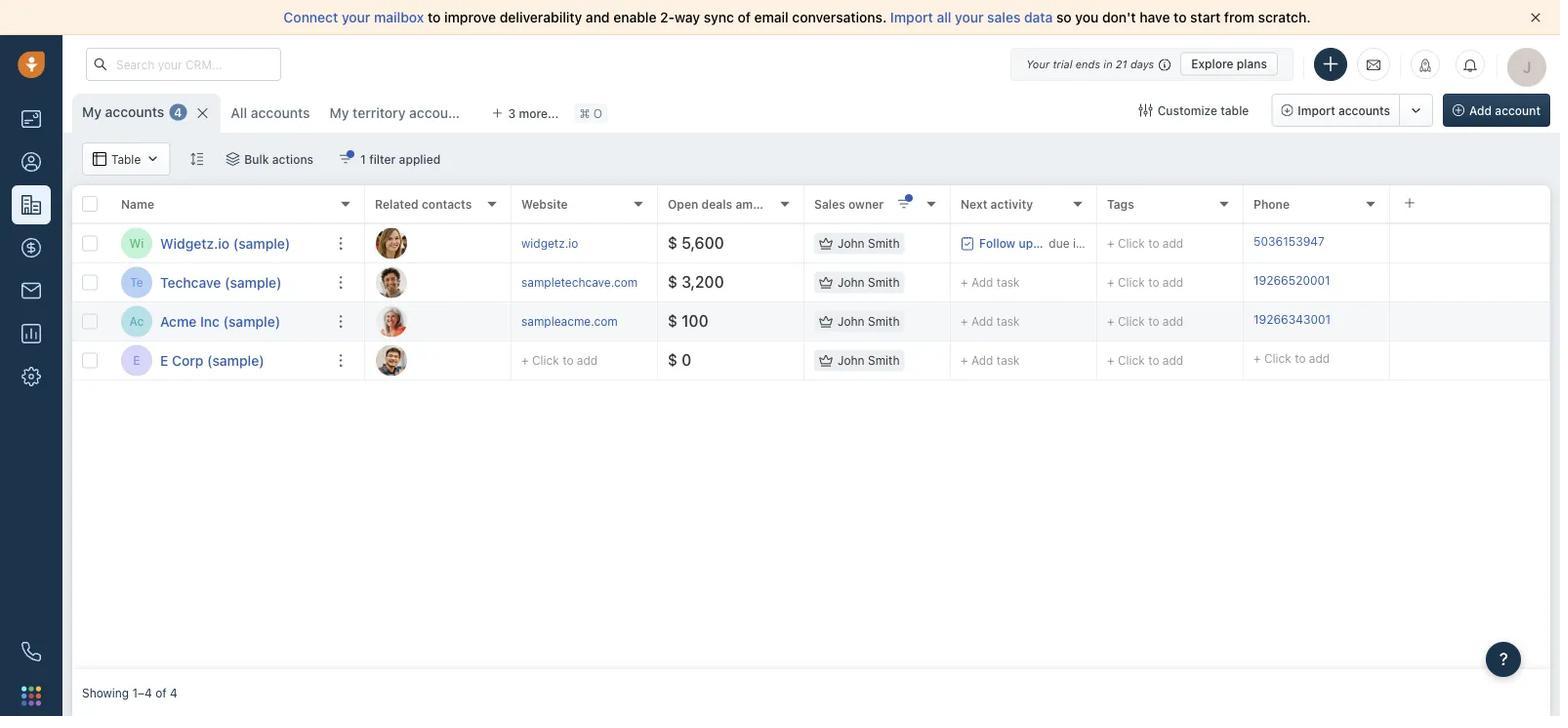 Task type: describe. For each thing, give the bounding box(es) containing it.
my for my accounts 4
[[82, 104, 102, 120]]

5036153947
[[1254, 235, 1325, 248]]

due in 2 days
[[1049, 237, 1122, 250]]

phone image
[[21, 643, 41, 662]]

add account button
[[1443, 94, 1551, 127]]

(sample) right the inc
[[223, 313, 280, 330]]

2-
[[660, 9, 675, 25]]

cell for $ 0
[[1390, 342, 1551, 380]]

showing
[[82, 686, 129, 700]]

john for 3,200
[[838, 276, 865, 289]]

sampletechcave.com link
[[521, 276, 638, 289]]

sync
[[704, 9, 734, 25]]

all
[[231, 105, 247, 121]]

widgetz.io
[[160, 235, 230, 251]]

improve
[[444, 9, 496, 25]]

⌘
[[579, 106, 590, 120]]

activity
[[991, 197, 1033, 211]]

2
[[1086, 237, 1093, 250]]

click for $ 3,200
[[1118, 276, 1145, 289]]

task for $ 3,200
[[997, 276, 1020, 290]]

add inside "button"
[[1470, 104, 1492, 117]]

style_myh0__igzzd8unmi image
[[190, 152, 203, 166]]

5,600
[[682, 234, 724, 252]]

l image
[[376, 306, 407, 337]]

related
[[375, 197, 419, 211]]

click for $ 0
[[1118, 354, 1145, 368]]

cell for $ 100
[[1390, 303, 1551, 341]]

more...
[[519, 106, 559, 120]]

john for 5,600
[[838, 237, 865, 250]]

explore
[[1191, 57, 1234, 71]]

te
[[130, 276, 143, 289]]

name row
[[72, 186, 365, 225]]

import accounts
[[1298, 104, 1390, 117]]

email
[[754, 9, 789, 25]]

john smith for $ 5,600
[[838, 237, 900, 250]]

smith for 5,600
[[868, 237, 900, 250]]

john for 0
[[838, 354, 865, 368]]

in inside "row group"
[[1073, 237, 1083, 250]]

my for my territory accounts
[[330, 105, 349, 121]]

press space to select this row. row containing acme inc (sample)
[[72, 303, 365, 342]]

accounts for my
[[105, 104, 164, 120]]

container_wx8msf4aqz5i3rn1 image inside bulk actions button
[[226, 152, 239, 166]]

row group containing widgetz.io (sample)
[[72, 225, 365, 381]]

ac
[[129, 315, 144, 329]]

sampletechcave.com
[[521, 276, 638, 289]]

amount
[[736, 197, 779, 211]]

add for 3,200
[[1163, 276, 1184, 289]]

deliverability
[[500, 9, 582, 25]]

add for $ 0
[[971, 354, 993, 368]]

press space to select this row. row containing techcave (sample)
[[72, 264, 365, 303]]

actions
[[272, 152, 314, 166]]

all accounts
[[231, 105, 310, 121]]

bulk
[[244, 152, 269, 166]]

don't
[[1102, 9, 1136, 25]]

table
[[111, 152, 141, 166]]

3 more...
[[508, 106, 559, 120]]

due
[[1049, 237, 1070, 250]]

deals
[[702, 197, 733, 211]]

john smith for $ 0
[[838, 354, 900, 368]]

e for e
[[133, 354, 140, 368]]

j image
[[376, 228, 407, 259]]

container_wx8msf4aqz5i3rn1 image down sales
[[819, 237, 833, 250]]

you
[[1075, 9, 1099, 25]]

19266520001
[[1254, 274, 1331, 287]]

connect
[[284, 9, 338, 25]]

$ 5,600
[[668, 234, 724, 252]]

accounts up applied
[[409, 105, 468, 121]]

techcave
[[160, 274, 221, 290]]

add account
[[1470, 104, 1541, 117]]

way
[[675, 9, 700, 25]]

import accounts group
[[1272, 94, 1433, 127]]

add for 0
[[1163, 354, 1184, 368]]

corp
[[172, 352, 204, 369]]

$ 100
[[668, 312, 709, 331]]

$ for $ 3,200
[[668, 273, 678, 292]]

account
[[1495, 104, 1541, 117]]

acme inc (sample)
[[160, 313, 280, 330]]

press space to select this row. row containing e corp (sample)
[[72, 342, 365, 381]]

19266343001
[[1254, 313, 1331, 326]]

widgetz.io (sample) link
[[160, 234, 290, 253]]

widgetz.io (sample)
[[160, 235, 290, 251]]

add for 5,600
[[1163, 237, 1184, 250]]

0
[[682, 351, 691, 370]]

close image
[[1531, 13, 1541, 22]]

accounts for import
[[1339, 104, 1390, 117]]

+ add task for $ 3,200
[[961, 276, 1020, 290]]

website
[[521, 197, 568, 211]]

explore plans
[[1191, 57, 1267, 71]]

container_wx8msf4aqz5i3rn1 image left table
[[93, 152, 106, 166]]

open deals amount
[[668, 197, 779, 211]]

4 inside my accounts 4
[[174, 105, 182, 119]]

and
[[586, 9, 610, 25]]

acme inc (sample) link
[[160, 312, 280, 331]]

1 horizontal spatial of
[[738, 9, 751, 25]]

next activity
[[961, 197, 1033, 211]]

ends
[[1076, 58, 1101, 70]]

add for 100
[[1163, 315, 1184, 329]]

press space to select this row. row containing widgetz.io (sample)
[[72, 225, 365, 264]]

100
[[682, 312, 709, 331]]

task for $ 100
[[997, 315, 1020, 329]]

phone
[[1254, 197, 1290, 211]]

customize table button
[[1126, 94, 1262, 127]]

press space to select this row. row containing $ 100
[[365, 303, 1551, 342]]

have
[[1140, 9, 1170, 25]]

1 filter applied
[[360, 152, 441, 166]]

3 more... button
[[481, 100, 570, 127]]

(sample) down name column header
[[233, 235, 290, 251]]

john smith for $ 3,200
[[838, 276, 900, 289]]

explore plans link
[[1181, 52, 1278, 76]]

techcave (sample) link
[[160, 273, 282, 292]]

(sample) down acme inc (sample) link
[[207, 352, 264, 369]]

$ 3,200
[[668, 273, 724, 292]]

related contacts
[[375, 197, 472, 211]]

mailbox
[[374, 9, 424, 25]]

e corp (sample)
[[160, 352, 264, 369]]

phone element
[[12, 633, 51, 672]]

techcave (sample)
[[160, 274, 282, 290]]

email image
[[1367, 56, 1381, 73]]

⌘ o
[[579, 106, 603, 120]]

+ add task for $ 0
[[961, 354, 1020, 368]]

+ click to add for 100
[[1107, 315, 1184, 329]]



Task type: vqa. For each thing, say whether or not it's contained in the screenshot.
bottom The Of
yes



Task type: locate. For each thing, give the bounding box(es) containing it.
4 john smith from the top
[[838, 354, 900, 368]]

0 vertical spatial + add task
[[961, 276, 1020, 290]]

3 cell from the top
[[1390, 303, 1551, 341]]

3 task from the top
[[997, 354, 1020, 368]]

plans
[[1237, 57, 1267, 71]]

bulk actions
[[244, 152, 314, 166]]

trial
[[1053, 58, 1073, 70]]

o
[[593, 106, 603, 120]]

in left 21
[[1104, 58, 1113, 70]]

container_wx8msf4aqz5i3rn1 image right table
[[146, 152, 159, 166]]

1 vertical spatial in
[[1073, 237, 1083, 250]]

cell
[[1390, 225, 1551, 263], [1390, 264, 1551, 302], [1390, 303, 1551, 341], [1390, 342, 1551, 380]]

1 task from the top
[[997, 276, 1020, 290]]

of right the sync
[[738, 9, 751, 25]]

1 $ from the top
[[668, 234, 678, 252]]

my territory accounts button
[[320, 94, 476, 133], [330, 105, 468, 121]]

my up table popup button
[[82, 104, 102, 120]]

my territory accounts
[[330, 105, 468, 121]]

data
[[1024, 9, 1053, 25]]

name
[[121, 197, 154, 211]]

widgetz.io
[[521, 237, 578, 250]]

row group containing $ 5,600
[[365, 225, 1551, 381]]

2 $ from the top
[[668, 273, 678, 292]]

cell for $ 3,200
[[1390, 264, 1551, 302]]

days
[[1131, 58, 1154, 70], [1096, 237, 1122, 250]]

cell for $ 5,600
[[1390, 225, 1551, 263]]

john
[[838, 237, 865, 250], [838, 276, 865, 289], [838, 315, 865, 329], [838, 354, 865, 368]]

so
[[1057, 9, 1072, 25]]

click for $ 100
[[1118, 315, 1145, 329]]

3 + add task from the top
[[961, 354, 1020, 368]]

add for $ 100
[[971, 315, 993, 329]]

2 your from the left
[[955, 9, 984, 25]]

5036153947 link
[[1254, 233, 1325, 254]]

my accounts 4
[[82, 104, 182, 120]]

$ for $ 100
[[668, 312, 678, 331]]

4 cell from the top
[[1390, 342, 1551, 380]]

2 vertical spatial + add task
[[961, 354, 1020, 368]]

accounts up table
[[105, 104, 164, 120]]

import all your sales data link
[[890, 9, 1057, 25]]

1 john smith from the top
[[838, 237, 900, 250]]

s image
[[376, 267, 407, 298]]

2 smith from the top
[[868, 276, 900, 289]]

smith for 0
[[868, 354, 900, 368]]

your trial ends in 21 days
[[1026, 58, 1154, 70]]

territory
[[353, 105, 406, 121]]

2 + add task from the top
[[961, 315, 1020, 329]]

john for 100
[[838, 315, 865, 329]]

grid
[[72, 184, 1551, 670]]

next
[[961, 197, 988, 211]]

filter
[[369, 152, 396, 166]]

0 horizontal spatial e
[[133, 354, 140, 368]]

accounts right all
[[251, 105, 310, 121]]

grid containing $ 5,600
[[72, 184, 1551, 670]]

container_wx8msf4aqz5i3rn1 image
[[93, 152, 106, 166], [146, 152, 159, 166], [226, 152, 239, 166], [819, 237, 833, 250]]

container_wx8msf4aqz5i3rn1 image inside customize table button
[[1139, 104, 1153, 117]]

customize table
[[1158, 104, 1249, 117]]

freshworks switcher image
[[21, 687, 41, 706]]

$ left 100 at left top
[[668, 312, 678, 331]]

of
[[738, 9, 751, 25], [155, 686, 167, 700]]

$ 0
[[668, 351, 691, 370]]

3,200
[[682, 273, 724, 292]]

days right 21
[[1131, 58, 1154, 70]]

1 vertical spatial task
[[997, 315, 1020, 329]]

press space to select this row. row containing $ 3,200
[[365, 264, 1551, 303]]

3 john from the top
[[838, 315, 865, 329]]

acme
[[160, 313, 197, 330]]

scratch.
[[1258, 9, 1311, 25]]

2 vertical spatial task
[[997, 354, 1020, 368]]

1 john from the top
[[838, 237, 865, 250]]

1–4
[[132, 686, 152, 700]]

customize
[[1158, 104, 1218, 117]]

21
[[1116, 58, 1128, 70]]

my accounts link
[[82, 103, 164, 122]]

container_wx8msf4aqz5i3rn1 image
[[1139, 104, 1153, 117], [339, 152, 353, 166], [961, 237, 974, 250], [819, 276, 833, 290], [819, 315, 833, 329], [819, 354, 833, 368]]

4 $ from the top
[[668, 351, 678, 370]]

accounts for all
[[251, 105, 310, 121]]

0 horizontal spatial days
[[1096, 237, 1122, 250]]

+ click to add for 0
[[1107, 354, 1184, 368]]

1 vertical spatial import
[[1298, 104, 1336, 117]]

name column header
[[111, 186, 365, 225]]

to
[[428, 9, 441, 25], [1174, 9, 1187, 25], [1148, 237, 1160, 250], [1148, 276, 1160, 289], [1148, 315, 1160, 329], [1295, 352, 1306, 366], [563, 354, 574, 368], [1148, 354, 1160, 368]]

inc
[[200, 313, 220, 330]]

my
[[82, 104, 102, 120], [330, 105, 349, 121]]

(sample) down "widgetz.io (sample)" link
[[225, 274, 282, 290]]

4 john from the top
[[838, 354, 865, 368]]

your
[[342, 9, 370, 25], [955, 9, 984, 25]]

john smith for $ 100
[[838, 315, 900, 329]]

accounts down email image
[[1339, 104, 1390, 117]]

enable
[[613, 9, 657, 25]]

table
[[1221, 104, 1249, 117]]

days right "2" at the top right of page
[[1096, 237, 1122, 250]]

click for $ 5,600
[[1118, 237, 1145, 250]]

e corp (sample) link
[[160, 351, 264, 371]]

e left corp
[[160, 352, 168, 369]]

sampleacme.com link
[[521, 315, 618, 329]]

0 vertical spatial days
[[1131, 58, 1154, 70]]

bulk actions button
[[213, 143, 326, 176]]

1 horizontal spatial e
[[160, 352, 168, 369]]

$ left the 5,600
[[668, 234, 678, 252]]

$ left 3,200
[[668, 273, 678, 292]]

connect your mailbox to improve deliverability and enable 2-way sync of email conversations. import all your sales data so you don't have to start from scratch.
[[284, 9, 1311, 25]]

3 smith from the top
[[868, 315, 900, 329]]

2 john smith from the top
[[838, 276, 900, 289]]

+ add task for $ 100
[[961, 315, 1020, 329]]

1 horizontal spatial my
[[330, 105, 349, 121]]

0 vertical spatial 4
[[174, 105, 182, 119]]

days inside press space to select this row. row
[[1096, 237, 1122, 250]]

2 john from the top
[[838, 276, 865, 289]]

+
[[1107, 237, 1115, 250], [1107, 276, 1115, 289], [961, 276, 968, 290], [1107, 315, 1115, 329], [961, 315, 968, 329], [1254, 352, 1261, 366], [521, 354, 529, 368], [1107, 354, 1115, 368], [961, 354, 968, 368]]

1 horizontal spatial in
[[1104, 58, 1113, 70]]

+ click to add
[[1107, 237, 1184, 250], [1107, 276, 1184, 289], [1107, 315, 1184, 329], [1254, 352, 1330, 366], [521, 354, 598, 368], [1107, 354, 1184, 368]]

1 vertical spatial 4
[[170, 686, 177, 700]]

e for e corp (sample)
[[160, 352, 168, 369]]

your left mailbox
[[342, 9, 370, 25]]

e down ac
[[133, 354, 140, 368]]

$ left '0' at the left of page
[[668, 351, 678, 370]]

your right all
[[955, 9, 984, 25]]

connect your mailbox link
[[284, 9, 428, 25]]

container_wx8msf4aqz5i3rn1 image inside 1 filter applied button
[[339, 152, 353, 166]]

click
[[1118, 237, 1145, 250], [1118, 276, 1145, 289], [1118, 315, 1145, 329], [1264, 352, 1292, 366], [532, 354, 559, 368], [1118, 354, 1145, 368]]

1 horizontal spatial your
[[955, 9, 984, 25]]

my left territory
[[330, 105, 349, 121]]

owner
[[849, 197, 884, 211]]

0 horizontal spatial in
[[1073, 237, 1083, 250]]

1 filter applied button
[[326, 143, 453, 176]]

import inside import accounts button
[[1298, 104, 1336, 117]]

smith
[[868, 237, 900, 250], [868, 276, 900, 289], [868, 315, 900, 329], [868, 354, 900, 368]]

0 horizontal spatial your
[[342, 9, 370, 25]]

3 $ from the top
[[668, 312, 678, 331]]

4 down 'search your crm...' text box
[[174, 105, 182, 119]]

2 task from the top
[[997, 315, 1020, 329]]

sales
[[814, 197, 845, 211]]

accounts
[[1339, 104, 1390, 117], [105, 104, 164, 120], [251, 105, 310, 121], [409, 105, 468, 121]]

19266343001 link
[[1254, 311, 1331, 332]]

0 vertical spatial import
[[890, 9, 933, 25]]

import accounts button
[[1272, 94, 1400, 127]]

1 your from the left
[[342, 9, 370, 25]]

3 john smith from the top
[[838, 315, 900, 329]]

press space to select this row. row
[[72, 225, 365, 264], [365, 225, 1551, 264], [72, 264, 365, 303], [365, 264, 1551, 303], [72, 303, 365, 342], [365, 303, 1551, 342], [72, 342, 365, 381], [365, 342, 1551, 381]]

1 row group from the left
[[72, 225, 365, 381]]

Search your CRM... text field
[[86, 48, 281, 81]]

0 vertical spatial of
[[738, 9, 751, 25]]

wi
[[129, 237, 144, 250]]

$ for $ 0
[[668, 351, 678, 370]]

showing 1–4 of 4
[[82, 686, 177, 700]]

0 horizontal spatial of
[[155, 686, 167, 700]]

press space to select this row. row containing $ 5,600
[[365, 225, 1551, 264]]

container_wx8msf4aqz5i3rn1 image left bulk
[[226, 152, 239, 166]]

sales
[[987, 9, 1021, 25]]

$ for $ 5,600
[[668, 234, 678, 252]]

add
[[1470, 104, 1492, 117], [971, 276, 993, 290], [971, 315, 993, 329], [971, 354, 993, 368]]

widgetz.io link
[[521, 237, 578, 250]]

accounts inside button
[[1339, 104, 1390, 117]]

+ click to add for 3,200
[[1107, 276, 1184, 289]]

of right 1–4
[[155, 686, 167, 700]]

1 vertical spatial + add task
[[961, 315, 1020, 329]]

19266520001 link
[[1254, 272, 1331, 293]]

john smith
[[838, 237, 900, 250], [838, 276, 900, 289], [838, 315, 900, 329], [838, 354, 900, 368]]

+ click to add for 5,600
[[1107, 237, 1184, 250]]

sampleacme.com
[[521, 315, 618, 329]]

0 vertical spatial in
[[1104, 58, 1113, 70]]

tags
[[1107, 197, 1134, 211]]

in left "2" at the top right of page
[[1073, 237, 1083, 250]]

task for $ 0
[[997, 354, 1020, 368]]

1 smith from the top
[[868, 237, 900, 250]]

1 horizontal spatial import
[[1298, 104, 1336, 117]]

1 cell from the top
[[1390, 225, 1551, 263]]

press space to select this row. row containing $ 0
[[365, 342, 1551, 381]]

j image
[[376, 345, 407, 376]]

2 row group from the left
[[365, 225, 1551, 381]]

1 + add task from the top
[[961, 276, 1020, 290]]

1 horizontal spatial days
[[1131, 58, 1154, 70]]

0 horizontal spatial import
[[890, 9, 933, 25]]

1 vertical spatial days
[[1096, 237, 1122, 250]]

0 vertical spatial task
[[997, 276, 1020, 290]]

4 right 1–4
[[170, 686, 177, 700]]

open
[[668, 197, 699, 211]]

4 smith from the top
[[868, 354, 900, 368]]

smith for 3,200
[[868, 276, 900, 289]]

2 cell from the top
[[1390, 264, 1551, 302]]

applied
[[399, 152, 441, 166]]

row group
[[72, 225, 365, 381], [365, 225, 1551, 381]]

add for $ 3,200
[[971, 276, 993, 290]]

smith for 100
[[868, 315, 900, 329]]

from
[[1224, 9, 1255, 25]]

1 vertical spatial of
[[155, 686, 167, 700]]

0 horizontal spatial my
[[82, 104, 102, 120]]



